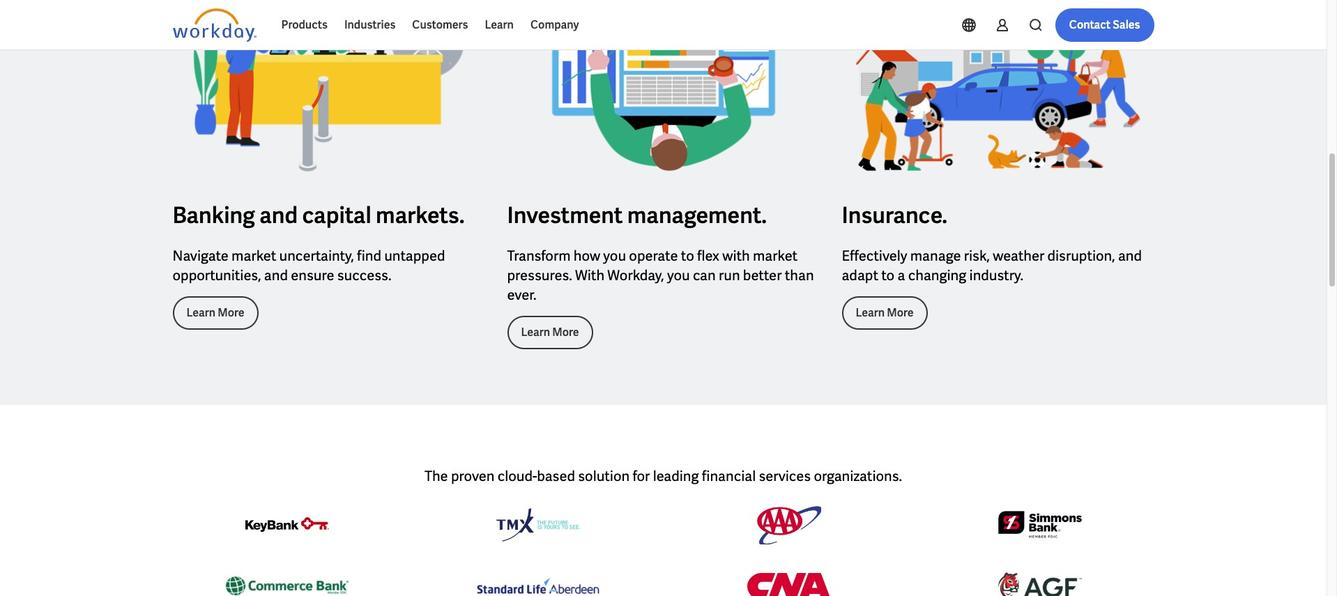 Task type: vqa. For each thing, say whether or not it's contained in the screenshot.
Story corresponding to Southern New Hampshire University fostered a diverse, inclusive culture using Workday Peakon Employee Voice.
no



Task type: locate. For each thing, give the bounding box(es) containing it.
2 horizontal spatial more
[[887, 305, 914, 320]]

0 vertical spatial and
[[259, 201, 298, 230]]

and up uncertainty,
[[259, 201, 298, 230]]

learn down "ever."
[[521, 325, 550, 339]]

a
[[898, 266, 905, 284]]

more down with
[[552, 325, 579, 339]]

you right the how
[[603, 247, 626, 265]]

more
[[218, 305, 244, 320], [887, 305, 914, 320], [552, 325, 579, 339]]

learn
[[485, 17, 514, 32], [187, 305, 215, 320], [856, 305, 885, 320], [521, 325, 550, 339]]

flex
[[697, 247, 720, 265]]

1 horizontal spatial more
[[552, 325, 579, 339]]

disruption,
[[1048, 247, 1115, 265]]

weather
[[993, 247, 1045, 265]]

financial
[[702, 467, 756, 485]]

market
[[232, 247, 276, 265], [753, 247, 798, 265]]

can
[[693, 266, 716, 284]]

markets.
[[376, 201, 465, 230]]

transform
[[507, 247, 571, 265]]

1 horizontal spatial learn more link
[[507, 316, 593, 349]]

industries
[[344, 17, 396, 32]]

more down a
[[887, 305, 914, 320]]

success.
[[337, 266, 391, 284]]

0 horizontal spatial learn more link
[[173, 296, 258, 330]]

and right disruption,
[[1118, 247, 1142, 265]]

learn more about investment management. image
[[507, 0, 820, 190]]

1 horizontal spatial market
[[753, 247, 798, 265]]

to
[[681, 247, 694, 265], [881, 266, 895, 284]]

for
[[633, 467, 650, 485]]

learn more link
[[173, 296, 258, 330], [842, 296, 928, 330], [507, 316, 593, 349]]

learn more down opportunities,
[[187, 305, 244, 320]]

learn left "company"
[[485, 17, 514, 32]]

navigate
[[173, 247, 229, 265]]

banking
[[173, 201, 255, 230]]

1 '' image from the left
[[173, 0, 485, 190]]

ensure
[[291, 266, 334, 284]]

learn more link for and
[[173, 296, 258, 330]]

sales
[[1113, 17, 1140, 32]]

0 vertical spatial you
[[603, 247, 626, 265]]

0 horizontal spatial '' image
[[173, 0, 485, 190]]

market inside 'transform how you operate to flex with market pressures. with workday, you can run better than ever.'
[[753, 247, 798, 265]]

learn button
[[476, 8, 522, 42]]

manage
[[910, 247, 961, 265]]

1 horizontal spatial to
[[881, 266, 895, 284]]

services
[[759, 467, 811, 485]]

aaa ohio auto club image
[[757, 505, 821, 544]]

learn more link down a
[[842, 296, 928, 330]]

learn more link down opportunities,
[[173, 296, 258, 330]]

learn for banking and capital markets.
[[187, 305, 215, 320]]

learn more link down "ever."
[[507, 316, 593, 349]]

and left the 'ensure' on the left top of page
[[264, 266, 288, 284]]

1 horizontal spatial learn more
[[521, 325, 579, 339]]

find
[[357, 247, 381, 265]]

learn more for management.
[[521, 325, 579, 339]]

products button
[[273, 8, 336, 42]]

you
[[603, 247, 626, 265], [667, 266, 690, 284]]

0 vertical spatial to
[[681, 247, 694, 265]]

0 horizontal spatial market
[[232, 247, 276, 265]]

1 vertical spatial to
[[881, 266, 895, 284]]

the proven cloud-based solution for leading financial services organizations.
[[425, 467, 902, 485]]

go to the homepage image
[[173, 8, 256, 42]]

and inside effectively manage risk, weather disruption, and adapt to a changing industry.
[[1118, 247, 1142, 265]]

management.
[[627, 201, 767, 230]]

keybank n.a. image
[[245, 505, 329, 544]]

learn down opportunities,
[[187, 305, 215, 320]]

1 vertical spatial you
[[667, 266, 690, 284]]

0 horizontal spatial learn more
[[187, 305, 244, 320]]

2 market from the left
[[753, 247, 798, 265]]

more down opportunities,
[[218, 305, 244, 320]]

learn down adapt
[[856, 305, 885, 320]]

1 vertical spatial and
[[1118, 247, 1142, 265]]

effectively manage risk, weather disruption, and adapt to a changing industry.
[[842, 247, 1142, 284]]

learn more down a
[[856, 305, 914, 320]]

to left a
[[881, 266, 895, 284]]

more for management.
[[552, 325, 579, 339]]

to left flex
[[681, 247, 694, 265]]

cloud-
[[498, 467, 537, 485]]

2 '' image from the left
[[842, 0, 1154, 190]]

changing
[[908, 266, 967, 284]]

'' image for banking and capital markets.
[[173, 0, 485, 190]]

'' image for insurance.
[[842, 0, 1154, 190]]

you left can
[[667, 266, 690, 284]]

customers button
[[404, 8, 476, 42]]

2 vertical spatial and
[[264, 266, 288, 284]]

'' image
[[173, 0, 485, 190], [842, 0, 1154, 190]]

proven
[[451, 467, 495, 485]]

0 horizontal spatial to
[[681, 247, 694, 265]]

1 horizontal spatial '' image
[[842, 0, 1154, 190]]

market up better
[[753, 247, 798, 265]]

untapped
[[384, 247, 445, 265]]

contact sales
[[1069, 17, 1140, 32]]

contact sales link
[[1055, 8, 1154, 42]]

and
[[259, 201, 298, 230], [1118, 247, 1142, 265], [264, 266, 288, 284]]

learn more down "ever."
[[521, 325, 579, 339]]

market up opportunities,
[[232, 247, 276, 265]]

operate
[[629, 247, 678, 265]]

based
[[537, 467, 575, 485]]

learn more
[[187, 305, 244, 320], [856, 305, 914, 320], [521, 325, 579, 339]]

learn more link for management.
[[507, 316, 593, 349]]

0 horizontal spatial more
[[218, 305, 244, 320]]

company
[[531, 17, 579, 32]]

1 market from the left
[[232, 247, 276, 265]]

0 horizontal spatial you
[[603, 247, 626, 265]]

investment management.
[[507, 201, 767, 230]]

with
[[722, 247, 750, 265]]

capital
[[302, 201, 371, 230]]



Task type: describe. For each thing, give the bounding box(es) containing it.
company button
[[522, 8, 587, 42]]

aberdeen asset management image
[[477, 567, 599, 596]]

uncertainty,
[[279, 247, 354, 265]]

how
[[574, 247, 600, 265]]

simmons bank (simmons first national corporation) image
[[998, 505, 1082, 544]]

opportunities,
[[173, 266, 261, 284]]

solution
[[578, 467, 630, 485]]

learn for investment management.
[[521, 325, 550, 339]]

industry.
[[970, 266, 1023, 284]]

agf management limited image
[[998, 567, 1082, 596]]

learn for insurance.
[[856, 305, 885, 320]]

to inside effectively manage risk, weather disruption, and adapt to a changing industry.
[[881, 266, 895, 284]]

industries button
[[336, 8, 404, 42]]

run
[[719, 266, 740, 284]]

2 horizontal spatial learn more link
[[842, 296, 928, 330]]

market inside navigate market uncertainty, find untapped opportunities, and ensure success.
[[232, 247, 276, 265]]

to inside 'transform how you operate to flex with market pressures. with workday, you can run better than ever.'
[[681, 247, 694, 265]]

the
[[425, 467, 448, 485]]

banking and capital markets.
[[173, 201, 465, 230]]

leading
[[653, 467, 699, 485]]

tmx inc. image
[[496, 505, 580, 544]]

learn more for and
[[187, 305, 244, 320]]

than
[[785, 266, 814, 284]]

better
[[743, 266, 782, 284]]

with
[[575, 266, 605, 284]]

customers
[[412, 17, 468, 32]]

pressures.
[[507, 266, 572, 284]]

contact
[[1069, 17, 1111, 32]]

learn inside learn "dropdown button"
[[485, 17, 514, 32]]

organizations.
[[814, 467, 902, 485]]

cna insurance image
[[747, 567, 831, 596]]

more for and
[[218, 305, 244, 320]]

adapt
[[842, 266, 878, 284]]

1 horizontal spatial you
[[667, 266, 690, 284]]

transform how you operate to flex with market pressures. with workday, you can run better than ever.
[[507, 247, 814, 304]]

insurance.
[[842, 201, 948, 230]]

and inside navigate market uncertainty, find untapped opportunities, and ensure success.
[[264, 266, 288, 284]]

investment
[[507, 201, 623, 230]]

risk,
[[964, 247, 990, 265]]

workday,
[[608, 266, 664, 284]]

2 horizontal spatial learn more
[[856, 305, 914, 320]]

effectively
[[842, 247, 907, 265]]

ever.
[[507, 286, 537, 304]]

products
[[281, 17, 328, 32]]

navigate market uncertainty, find untapped opportunities, and ensure success.
[[173, 247, 445, 284]]



